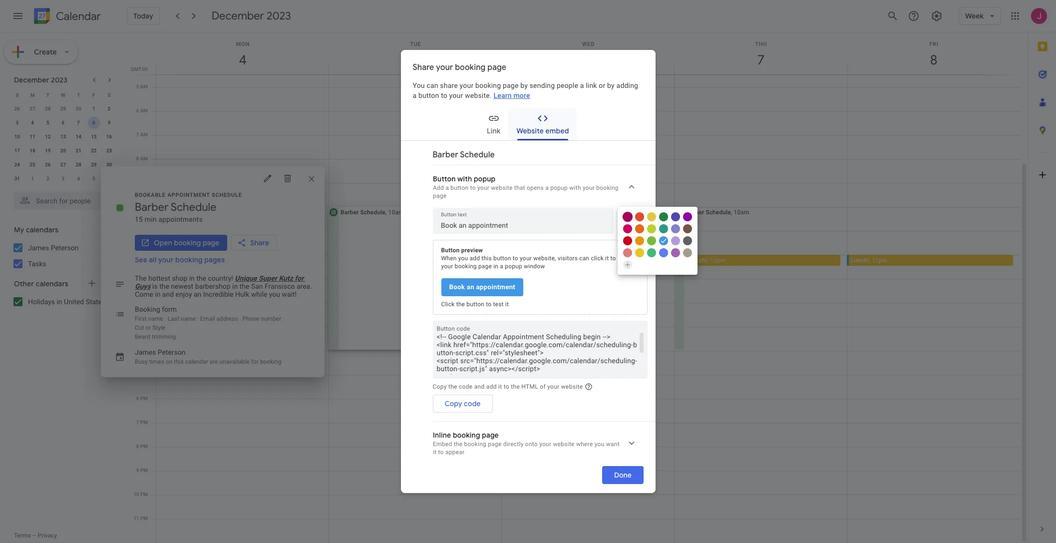 Task type: vqa. For each thing, say whether or not it's contained in the screenshot.
7 'element'
no



Task type: describe. For each thing, give the bounding box(es) containing it.
m
[[30, 92, 35, 98]]

trimming
[[152, 333, 176, 340]]

row containing 31
[[9, 172, 117, 186]]

cherry blossom, set button color menu item
[[623, 224, 632, 233]]

it inside button preview when you add this button to your website, visitors can click it to view your booking page in a popup window
[[606, 255, 609, 262]]

13 element
[[57, 131, 69, 143]]

1 vertical spatial december 2023
[[14, 75, 67, 84]]

you can share your booking page by sending people a link or by adding a button to your website.
[[413, 81, 639, 99]]

13
[[60, 134, 66, 139]]

9 pm
[[136, 468, 148, 473]]

27 for november 27 element
[[30, 106, 35, 111]]

23
[[106, 148, 112, 153]]

25 element
[[27, 159, 38, 171]]

other calendars
[[14, 279, 68, 288]]

0 vertical spatial 1
[[92, 106, 95, 111]]

onto
[[525, 441, 538, 448]]

1 barber schedule , 10am from the left
[[341, 209, 404, 216]]

for inside james peterson busy times on this calendar are unavailable for booking
[[251, 358, 259, 365]]

copy code button
[[433, 395, 493, 413]]

an inside is the newest barbershop in the san fransisco area. come in and enjoy an incredible hulk while you wait!
[[194, 290, 202, 298]]

2 by from the left
[[608, 81, 615, 89]]

newest
[[171, 282, 193, 290]]

7 for 7 am
[[136, 132, 139, 137]]

support image
[[908, 10, 920, 22]]

6 am
[[136, 108, 148, 113]]

wait!
[[282, 290, 297, 298]]

row containing 3
[[9, 116, 117, 130]]

min
[[145, 215, 157, 223]]

first
[[135, 315, 147, 322]]

peterson for james peterson busy times on this calendar are unavailable for booking
[[158, 348, 186, 356]]

29 for 29 element
[[91, 162, 97, 167]]

area.
[[297, 282, 312, 290]]

booking form first name · last name · email address · phone number cut or style beard trimming
[[135, 305, 281, 340]]

3 barber schedule , 10am from the left
[[687, 209, 750, 216]]

see all your booking pages
[[135, 255, 225, 264]]

schedule inside share your booking page dialog
[[460, 150, 495, 160]]

address
[[217, 315, 238, 322]]

november 29 element
[[57, 103, 69, 115]]

pm for 12 pm
[[140, 252, 148, 257]]

click
[[591, 255, 604, 262]]

january 5 element
[[88, 173, 100, 185]]

0 vertical spatial 2023
[[267, 9, 291, 22]]

kutz
[[279, 274, 293, 282]]

for inside unique super kutz for guys
[[295, 274, 304, 282]]

to inside inline booking page embed the booking page directly onto your website where you want it to appear
[[438, 449, 444, 456]]

appointments
[[159, 215, 203, 223]]

can inside button preview when you add this button to your website, visitors can click it to view your booking page in a popup window
[[580, 255, 590, 262]]

12 for 12
[[45, 134, 51, 139]]

page inside button preview when you add this button to your website, visitors can click it to view your booking page in a popup window
[[479, 263, 492, 270]]

2 barber schedule , 10am from the left
[[514, 209, 577, 216]]

and inside is the newest barbershop in the san fransisco area. come in and enjoy an incredible hulk while you wait!
[[162, 290, 174, 298]]

gmt-
[[131, 66, 142, 72]]

3 column header from the left
[[502, 32, 675, 74]]

bookable appointment schedule
[[135, 192, 242, 198]]

pm for 3 pm
[[140, 324, 148, 329]]

am for 8 am
[[140, 156, 148, 161]]

number
[[261, 315, 281, 322]]

am for 5 am
[[140, 84, 148, 89]]

31
[[14, 176, 20, 181]]

learn more
[[494, 91, 531, 99]]

my calendars
[[14, 225, 59, 234]]

12 element
[[42, 131, 54, 143]]

the inside inline booking page embed the booking page directly onto your website where you want it to appear
[[454, 441, 463, 448]]

calendar element
[[32, 6, 101, 28]]

8 am
[[136, 156, 148, 161]]

20
[[60, 148, 66, 153]]

3 12pm from the left
[[873, 257, 888, 264]]

15 min appointments
[[135, 215, 203, 223]]

today button
[[127, 7, 160, 25]]

2 12pm from the left
[[711, 257, 726, 264]]

january 3 element
[[57, 173, 69, 185]]

3 · from the left
[[239, 315, 241, 322]]

holidays
[[28, 298, 55, 306]]

29 element
[[88, 159, 100, 171]]

amethyst, set button color menu item
[[671, 248, 680, 257]]

test
[[493, 301, 504, 308]]

terms
[[14, 532, 31, 539]]

8 for 8 pm
[[136, 444, 139, 449]]

6 pm
[[136, 396, 148, 401]]

1 vertical spatial code
[[459, 383, 473, 390]]

a left link
[[581, 81, 584, 89]]

add for you
[[470, 255, 480, 262]]

23 element
[[103, 145, 115, 157]]

1 12pm from the left
[[538, 257, 553, 264]]

to left view
[[611, 255, 616, 262]]

it inside inline booking page embed the booking page directly onto your website where you want it to appear
[[433, 449, 437, 456]]

flamingo, set button color menu item
[[623, 248, 632, 257]]

0 horizontal spatial december
[[14, 75, 49, 84]]

birch, set button color menu item
[[683, 248, 692, 257]]

this for preview
[[482, 255, 492, 262]]

click
[[441, 301, 455, 308]]

states
[[86, 298, 106, 306]]

11 am
[[133, 228, 148, 233]]

1 horizontal spatial with
[[570, 184, 581, 191]]

november 27 element
[[27, 103, 38, 115]]

a down you
[[413, 91, 417, 99]]

15 element
[[88, 131, 100, 143]]

bookable
[[135, 192, 166, 198]]

lavender, set button color menu item
[[671, 224, 680, 233]]

28 for 28 element
[[76, 162, 81, 167]]

super
[[259, 274, 277, 282]]

25
[[30, 162, 35, 167]]

calendar
[[185, 358, 208, 365]]

1 t from the left
[[46, 92, 49, 98]]

share for share your booking page
[[413, 62, 434, 72]]

the right is
[[159, 282, 169, 290]]

5 pm
[[136, 372, 148, 377]]

you inside button preview when you add this button to your website, visitors can click it to view your booking page in a popup window
[[459, 255, 468, 262]]

main drawer image
[[12, 10, 24, 22]]

popup inside button preview when you add this button to your website, visitors can click it to view your booking page in a popup window
[[505, 263, 523, 270]]

1 column header from the left
[[156, 32, 329, 74]]

the up 'copy code'
[[449, 383, 458, 390]]

an inside "book an appointment" button
[[467, 283, 475, 291]]

1 pm
[[136, 276, 148, 281]]

avocado, set button color menu item
[[647, 224, 656, 233]]

directly
[[503, 441, 524, 448]]

to left test
[[486, 301, 492, 308]]

row containing s
[[9, 88, 117, 102]]

james peterson
[[28, 244, 79, 252]]

schedule
[[212, 192, 242, 198]]

17
[[14, 148, 20, 153]]

code for copy
[[464, 399, 481, 408]]

calendar heading
[[54, 9, 101, 23]]

8 pm
[[136, 444, 148, 449]]

22
[[91, 148, 97, 153]]

28 for november 28 element
[[45, 106, 51, 111]]

31 element
[[11, 173, 23, 185]]

1 name from the left
[[148, 315, 163, 322]]

click the button to test it
[[441, 301, 509, 308]]

learn more link
[[494, 91, 531, 99]]

6 for 6 am
[[136, 108, 139, 113]]

banana, set button color menu item
[[635, 248, 644, 257]]

0 vertical spatial appointment
[[168, 192, 210, 198]]

enjoy
[[176, 290, 192, 298]]

20 element
[[57, 145, 69, 157]]

share your booking page
[[413, 62, 507, 72]]

1 lunch! , 12pm from the left
[[517, 257, 553, 264]]

18 element
[[27, 145, 38, 157]]

your inside inline booking page embed the booking page directly onto your website where you want it to appear
[[539, 441, 552, 448]]

booking inside button preview when you add this button to your website, visitors can click it to view your booking page in a popup window
[[455, 263, 477, 270]]

11 pm
[[134, 516, 148, 521]]

it left html at the bottom of page
[[499, 383, 502, 390]]

visitors
[[558, 255, 578, 262]]

2 for january 2 'element'
[[46, 176, 49, 181]]

4 for 4 pm
[[136, 348, 139, 353]]

0 vertical spatial 2
[[108, 106, 111, 111]]

to left website,
[[513, 255, 519, 262]]

pm for 9 pm
[[140, 468, 148, 473]]

0 vertical spatial 4
[[31, 120, 34, 125]]

1 by from the left
[[521, 81, 528, 89]]

holidays in united states
[[28, 298, 106, 306]]

add custom color menu item
[[623, 260, 632, 269]]

to inside 'you can share your booking page by sending people a link or by adding a button to your website.'
[[441, 91, 448, 99]]

view
[[618, 255, 630, 262]]

3 lunch! from the left
[[690, 257, 708, 264]]

or inside booking form first name · last name · email address · phone number cut or style beard trimming
[[146, 324, 151, 331]]

citron, set button color menu item
[[647, 212, 656, 221]]

pm for 10 pm
[[140, 492, 148, 497]]

is the newest barbershop in the san fransisco area. come in and enjoy an incredible hulk while you wait!
[[135, 282, 314, 298]]

united
[[64, 298, 84, 306]]

30 for november 30 element
[[76, 106, 81, 111]]

website inside inline booking page embed the booking page directly onto your website where you want it to appear
[[553, 441, 575, 448]]

people
[[557, 81, 579, 89]]

2 pm
[[136, 300, 148, 305]]

san
[[251, 282, 263, 290]]

button down "book an appointment" button
[[467, 301, 485, 308]]

page up learn on the left top of the page
[[488, 62, 507, 72]]

1 vertical spatial barber schedule
[[135, 200, 217, 214]]

26 for 26 element
[[45, 162, 51, 167]]

james peterson busy times on this calendar are unavailable for booking
[[135, 348, 282, 365]]

preview
[[462, 247, 483, 254]]

booking inside james peterson busy times on this calendar are unavailable for booking
[[260, 358, 282, 365]]

2 t from the left
[[77, 92, 80, 98]]

barbershop
[[195, 282, 231, 290]]

0 vertical spatial december 2023
[[212, 9, 291, 22]]

none text field inside share your booking page dialog
[[441, 218, 606, 232]]

27 for 27 element
[[60, 162, 66, 167]]

radicchio, set button color menu item
[[623, 212, 633, 222]]

Button code text field
[[437, 333, 644, 375]]

1 horizontal spatial december
[[212, 9, 264, 22]]

row containing 24
[[9, 158, 117, 172]]

done button
[[602, 466, 644, 484]]

10 for 10
[[14, 134, 20, 139]]

done
[[614, 471, 632, 480]]

29 for the november 29 element on the left top
[[60, 106, 66, 111]]

button with popup add a button to your website that opens a popup with your booking page
[[433, 174, 620, 199]]

2 · from the left
[[197, 315, 199, 322]]

4 pm
[[136, 348, 148, 353]]

5 down november 28 element
[[46, 120, 49, 125]]

21 element
[[73, 145, 85, 157]]

the right click
[[457, 301, 465, 308]]

11 for 11 am
[[133, 228, 139, 233]]

2 vertical spatial button
[[437, 325, 455, 332]]

w
[[61, 92, 65, 98]]

page left directly
[[488, 441, 502, 448]]

pm for 4 pm
[[140, 348, 148, 353]]

the
[[135, 274, 147, 282]]

14
[[76, 134, 81, 139]]

10 for 10 pm
[[134, 492, 139, 497]]

pm for 2 pm
[[140, 300, 148, 305]]

24
[[14, 162, 20, 167]]

in inside button preview when you add this button to your website, visitors can click it to view your booking page in a popup window
[[494, 263, 499, 270]]

guys
[[135, 282, 151, 290]]

3 10am from the left
[[734, 209, 750, 216]]

–
[[32, 532, 36, 539]]

6 for 6 pm
[[136, 396, 139, 401]]

copy code
[[445, 399, 481, 408]]

share button
[[231, 235, 277, 251]]

2 lunch! , 12pm from the left
[[690, 257, 726, 264]]

cobalt, set button color menu item
[[659, 248, 668, 257]]

2 column header from the left
[[329, 32, 502, 74]]

6 for 6
[[62, 120, 65, 125]]

row containing 10
[[9, 130, 117, 144]]

26 element
[[42, 159, 54, 171]]

terms link
[[14, 532, 31, 539]]

add
[[433, 184, 444, 191]]

html
[[522, 383, 539, 390]]

pages
[[205, 255, 225, 264]]



Task type: locate. For each thing, give the bounding box(es) containing it.
1 horizontal spatial barber schedule , 10am
[[514, 209, 577, 216]]

peterson inside james peterson busy times on this calendar are unavailable for booking
[[158, 348, 186, 356]]

page
[[488, 62, 507, 72], [503, 81, 519, 89], [433, 192, 447, 199], [203, 238, 219, 247], [479, 263, 492, 270], [482, 431, 499, 440], [488, 441, 502, 448]]

page down copy code button
[[482, 431, 499, 440]]

0 horizontal spatial 10am
[[389, 209, 404, 216]]

10 up 17
[[14, 134, 20, 139]]

cell
[[102, 172, 117, 186]]

on
[[166, 358, 173, 365]]

basil, set button color menu item
[[659, 212, 668, 221]]

for
[[295, 274, 304, 282], [251, 358, 259, 365]]

0 horizontal spatial s
[[16, 92, 19, 98]]

grape, set button color menu item
[[683, 212, 692, 221]]

7 down november 30 element
[[77, 120, 80, 125]]

share
[[440, 81, 458, 89]]

tab list
[[1029, 32, 1057, 515]]

2 pm from the top
[[140, 276, 148, 281]]

1 horizontal spatial lunch! , 12pm
[[690, 257, 726, 264]]

28 down '21' element
[[76, 162, 81, 167]]

1 vertical spatial 27
[[60, 162, 66, 167]]

share for share
[[250, 238, 269, 247]]

15 up 11 am
[[135, 215, 143, 223]]

0 vertical spatial with
[[457, 174, 472, 183]]

button preview when you add this button to your website, visitors can click it to view your booking page in a popup window
[[441, 247, 630, 270]]

2 horizontal spatial 2
[[136, 300, 139, 305]]

30 for 30 element at the left of the page
[[106, 162, 112, 167]]

0 horizontal spatial ·
[[165, 315, 166, 322]]

eucalyptus, set button color menu item
[[659, 224, 668, 233]]

peterson for james peterson
[[51, 244, 79, 252]]

0 vertical spatial 7
[[77, 120, 80, 125]]

am down bookable
[[140, 204, 148, 209]]

1 vertical spatial 30
[[106, 162, 112, 167]]

10 pm from the top
[[140, 468, 148, 473]]

button inside button with popup add a button to your website that opens a popup with your booking page
[[433, 174, 456, 183]]

to inside button with popup add a button to your website that opens a popup with your booking page
[[470, 184, 476, 191]]

2 10am from the left
[[561, 209, 577, 216]]

1 horizontal spatial 30
[[106, 162, 112, 167]]

grid
[[128, 32, 1029, 543]]

5 row from the top
[[9, 144, 117, 158]]

11 for 11 pm
[[134, 516, 139, 521]]

1 horizontal spatial 26
[[45, 162, 51, 167]]

4 am from the top
[[140, 156, 148, 161]]

november 26 element
[[11, 103, 23, 115]]

5 down gmt-
[[136, 84, 139, 89]]

30 inside november 30 element
[[76, 106, 81, 111]]

calendars for my calendars
[[26, 225, 59, 234]]

11 down the 10 am
[[133, 228, 139, 233]]

1 horizontal spatial 10am
[[561, 209, 577, 216]]

an right enjoy on the left bottom of the page
[[194, 290, 202, 298]]

1 horizontal spatial appointment
[[476, 283, 516, 291]]

8 for 8
[[92, 120, 95, 125]]

page up learn more link
[[503, 81, 519, 89]]

11 element
[[27, 131, 38, 143]]

4 inside grid
[[136, 348, 139, 353]]

15 down 8 cell at the left top
[[91, 134, 97, 139]]

while
[[251, 290, 267, 298]]

1 row from the top
[[9, 88, 117, 102]]

privacy
[[38, 532, 57, 539]]

0 vertical spatial 15
[[91, 134, 97, 139]]

1 horizontal spatial barber schedule
[[433, 150, 495, 160]]

to left html at the bottom of page
[[504, 383, 510, 390]]

5 for 5 pm
[[136, 372, 139, 377]]

11 pm from the top
[[140, 492, 148, 497]]

15 for 15
[[91, 134, 97, 139]]

1 vertical spatial 9
[[136, 468, 139, 473]]

2 vertical spatial 4
[[136, 348, 139, 353]]

row containing 26
[[9, 102, 117, 116]]

january 2 element
[[42, 173, 54, 185]]

1 vertical spatial 29
[[91, 162, 97, 167]]

1 vertical spatial you
[[269, 290, 280, 298]]

12 for 12 pm
[[134, 252, 139, 257]]

0 vertical spatial and
[[162, 290, 174, 298]]

26 for november 26 element at the top of the page
[[14, 106, 20, 111]]

phone
[[243, 315, 260, 322]]

10 up 11 pm on the bottom left of page
[[134, 492, 139, 497]]

4 pm from the top
[[140, 324, 148, 329]]

0 horizontal spatial james
[[28, 244, 49, 252]]

code up copy code button
[[459, 383, 473, 390]]

share up you
[[413, 62, 434, 72]]

0 vertical spatial 6
[[136, 108, 139, 113]]

1 horizontal spatial 2
[[108, 106, 111, 111]]

a right opens
[[545, 184, 549, 191]]

1 horizontal spatial 2023
[[267, 9, 291, 22]]

0 horizontal spatial 26
[[14, 106, 20, 111]]

5
[[136, 84, 139, 89], [46, 120, 49, 125], [92, 176, 95, 181], [136, 372, 139, 377]]

pm down first
[[140, 324, 148, 329]]

2 inside 'element'
[[46, 176, 49, 181]]

1 for 'january 1' element
[[31, 176, 34, 181]]

1 vertical spatial peterson
[[158, 348, 186, 356]]

2 vertical spatial 1
[[136, 276, 139, 281]]

3 down november 26 element at the top of the page
[[16, 120, 19, 125]]

1 vertical spatial 10
[[133, 204, 139, 209]]

appointment
[[168, 192, 210, 198], [476, 283, 516, 291]]

january 4 element
[[73, 173, 85, 185]]

my calendars button
[[2, 222, 124, 238]]

8 up 15 element
[[92, 120, 95, 125]]

28 element
[[73, 159, 85, 171]]

2 down come
[[136, 300, 139, 305]]

country!
[[208, 274, 233, 282]]

1 horizontal spatial or
[[599, 81, 606, 89]]

4 lunch! from the left
[[851, 257, 870, 264]]

10 for 10 am
[[133, 204, 139, 209]]

5 am from the top
[[140, 204, 148, 209]]

calendars up holidays
[[36, 279, 68, 288]]

button inside button preview when you add this button to your website, visitors can click it to view your booking page in a popup window
[[441, 247, 460, 254]]

1 vertical spatial add
[[487, 383, 497, 390]]

1 horizontal spatial 12
[[134, 252, 139, 257]]

7 am
[[136, 132, 148, 137]]

10 inside 10 element
[[14, 134, 20, 139]]

8 pm from the top
[[140, 420, 148, 425]]

7 up 8 pm
[[136, 420, 139, 425]]

9 for 9 pm
[[136, 468, 139, 473]]

share inside dialog
[[413, 62, 434, 72]]

9 up 10 pm
[[136, 468, 139, 473]]

james up busy
[[135, 348, 156, 356]]

6 pm from the top
[[140, 372, 148, 377]]

fransisco
[[265, 282, 295, 290]]

18
[[30, 148, 35, 153]]

t
[[46, 92, 49, 98], [77, 92, 80, 98]]

0 horizontal spatial popup
[[474, 174, 496, 183]]

inline booking page embed the booking page directly onto your website where you want it to appear
[[433, 431, 621, 456]]

2 for 2 pm
[[136, 300, 139, 305]]

the up appear on the bottom left of the page
[[454, 441, 463, 448]]

1 horizontal spatial share
[[413, 62, 434, 72]]

· left the email
[[197, 315, 199, 322]]

my calendars list
[[2, 240, 124, 272]]

1 vertical spatial 28
[[76, 162, 81, 167]]

2 up the 16
[[108, 106, 111, 111]]

james inside my calendars list
[[28, 244, 49, 252]]

None search field
[[0, 188, 124, 210]]

0 vertical spatial barber schedule
[[433, 150, 495, 160]]

1 vertical spatial button
[[441, 247, 460, 254]]

2 vertical spatial 11
[[134, 516, 139, 521]]

0 horizontal spatial an
[[194, 290, 202, 298]]

0 vertical spatial james
[[28, 244, 49, 252]]

6 up 7 pm
[[136, 396, 139, 401]]

button for button preview
[[441, 247, 460, 254]]

page up pages
[[203, 238, 219, 247]]

peterson down my calendars dropdown button
[[51, 244, 79, 252]]

row group containing 26
[[9, 102, 117, 186]]

peterson inside my calendars list
[[51, 244, 79, 252]]

and up copy code button
[[475, 383, 485, 390]]

to down share
[[441, 91, 448, 99]]

29 inside the november 29 element
[[60, 106, 66, 111]]

12 left "all"
[[134, 252, 139, 257]]

email
[[200, 315, 215, 322]]

this inside button preview when you add this button to your website, visitors can click it to view your booking page in a popup window
[[482, 255, 492, 262]]

incredible
[[203, 290, 234, 298]]

3 pm
[[136, 324, 148, 329]]

1 horizontal spatial ·
[[197, 315, 199, 322]]

0 vertical spatial peterson
[[51, 244, 79, 252]]

0 vertical spatial copy
[[433, 383, 447, 390]]

5 pm from the top
[[140, 348, 148, 353]]

0 horizontal spatial can
[[427, 81, 439, 89]]

james for james peterson busy times on this calendar are unavailable for booking
[[135, 348, 156, 356]]

1 inside grid
[[136, 276, 139, 281]]

all
[[149, 255, 157, 264]]

pistachio, set button color menu item
[[647, 236, 656, 245]]

0 vertical spatial for
[[295, 274, 304, 282]]

0 vertical spatial 8
[[92, 120, 95, 125]]

0 horizontal spatial and
[[162, 290, 174, 298]]

1 horizontal spatial by
[[608, 81, 615, 89]]

this
[[482, 255, 492, 262], [174, 358, 184, 365]]

9 pm from the top
[[140, 444, 148, 449]]

james for james peterson
[[28, 244, 49, 252]]

by up more
[[521, 81, 528, 89]]

1 · from the left
[[165, 315, 166, 322]]

1 vertical spatial december
[[14, 75, 49, 84]]

0 vertical spatial 9
[[108, 120, 111, 125]]

appointment inside button
[[476, 283, 516, 291]]

27 element
[[57, 159, 69, 171]]

row up 13
[[9, 116, 117, 130]]

1 vertical spatial and
[[475, 383, 485, 390]]

button code
[[437, 325, 470, 332]]

2 lunch! from the left
[[517, 257, 535, 264]]

lunch!
[[344, 257, 362, 264], [517, 257, 535, 264], [690, 257, 708, 264], [851, 257, 870, 264]]

7 for 7
[[77, 120, 80, 125]]

website.
[[465, 91, 492, 99]]

pm down 8 pm
[[140, 468, 148, 473]]

name right last
[[181, 315, 196, 322]]

11 for 11
[[30, 134, 35, 139]]

the left san
[[240, 282, 250, 290]]

and inside share your booking page dialog
[[475, 383, 485, 390]]

26 left november 27 element
[[14, 106, 20, 111]]

button for button with popup
[[433, 174, 456, 183]]

january 1 element
[[27, 173, 38, 185]]

3 lunch! , 12pm from the left
[[851, 257, 888, 264]]

peterson up on
[[158, 348, 186, 356]]

of
[[540, 383, 546, 390]]

for right unavailable
[[251, 358, 259, 365]]

booking inside 'you can share your booking page by sending people a link or by adding a button to your website.'
[[476, 81, 501, 89]]

0 vertical spatial calendars
[[26, 225, 59, 234]]

page down add
[[433, 192, 447, 199]]

book an appointment
[[449, 283, 516, 291]]

29 down w
[[60, 106, 66, 111]]

december 2023 grid
[[9, 88, 117, 186]]

copy
[[433, 383, 447, 390], [445, 399, 463, 408]]

schedule
[[460, 150, 495, 160], [171, 200, 217, 214], [360, 209, 386, 216], [533, 209, 559, 216], [706, 209, 731, 216]]

november 30 element
[[73, 103, 85, 115]]

4 inside january 4 element
[[77, 176, 80, 181]]

schedule inside heading
[[171, 200, 217, 214]]

or right link
[[599, 81, 606, 89]]

peterson
[[51, 244, 79, 252], [158, 348, 186, 356]]

1 horizontal spatial for
[[295, 274, 304, 282]]

appointment up the barber schedule heading
[[168, 192, 210, 198]]

the
[[197, 274, 206, 282], [159, 282, 169, 290], [240, 282, 250, 290], [457, 301, 465, 308], [449, 383, 458, 390], [511, 383, 520, 390], [454, 441, 463, 448]]

1 horizontal spatial and
[[475, 383, 485, 390]]

that
[[514, 184, 525, 191]]

website left where
[[553, 441, 575, 448]]

pm down 7 pm
[[140, 444, 148, 449]]

19
[[45, 148, 51, 153]]

tomato, set button color menu item
[[623, 236, 632, 245]]

more
[[514, 91, 531, 99]]

tangerine, set button color menu item
[[635, 212, 644, 221]]

when
[[441, 255, 457, 262]]

6 inside row
[[62, 120, 65, 125]]

2 vertical spatial 2
[[136, 300, 139, 305]]

1 vertical spatial 2023
[[51, 75, 67, 84]]

row group
[[9, 102, 117, 186]]

copy the code and add it to the html of your website
[[433, 383, 583, 390]]

·
[[165, 315, 166, 322], [197, 315, 199, 322], [239, 315, 241, 322]]

3 down 27 element
[[62, 176, 65, 181]]

2 down 26 element
[[46, 176, 49, 181]]

am down min
[[140, 228, 148, 233]]

4 for january 4 element
[[77, 176, 80, 181]]

november 28 element
[[42, 103, 54, 115]]

15 inside row
[[91, 134, 97, 139]]

7 row from the top
[[9, 172, 117, 186]]

or inside 'you can share your booking page by sending people a link or by adding a button to your website.'
[[599, 81, 606, 89]]

can inside 'you can share your booking page by sending people a link or by adding a button to your website.'
[[427, 81, 439, 89]]

2 name from the left
[[181, 315, 196, 322]]

name
[[148, 315, 163, 322], [181, 315, 196, 322]]

row up 20
[[9, 130, 117, 144]]

the hottest shop in the country!
[[135, 274, 235, 282]]

website inside button with popup add a button to your website that opens a popup with your booking page
[[491, 184, 513, 191]]

button down you
[[419, 91, 439, 99]]

unavailable
[[220, 358, 250, 365]]

are
[[210, 358, 218, 365]]

where
[[576, 441, 593, 448]]

28 right november 27 element
[[45, 106, 51, 111]]

0 horizontal spatial 9
[[108, 120, 111, 125]]

pm for 11 pm
[[140, 516, 148, 521]]

copy inside button
[[445, 399, 463, 408]]

pm down 10 pm
[[140, 516, 148, 521]]

0 horizontal spatial appointment
[[168, 192, 210, 198]]

see
[[135, 255, 147, 264]]

0 horizontal spatial 2023
[[51, 75, 67, 84]]

2 am from the top
[[140, 108, 148, 113]]

0 vertical spatial this
[[482, 255, 492, 262]]

1 10am from the left
[[389, 209, 404, 216]]

december 2023
[[212, 9, 291, 22], [14, 75, 67, 84]]

1 vertical spatial 1
[[31, 176, 34, 181]]

10 am
[[133, 204, 148, 209]]

5 am
[[136, 84, 148, 89]]

1 vertical spatial 15
[[135, 215, 143, 223]]

1 down f
[[92, 106, 95, 111]]

0 vertical spatial you
[[459, 255, 468, 262]]

1 vertical spatial calendars
[[36, 279, 68, 288]]

and
[[162, 290, 174, 298], [475, 383, 485, 390]]

1 vertical spatial for
[[251, 358, 259, 365]]

t up november 28 element
[[46, 92, 49, 98]]

am for 6 am
[[140, 108, 148, 113]]

1 vertical spatial copy
[[445, 399, 463, 408]]

james inside james peterson busy times on this calendar are unavailable for booking
[[135, 348, 156, 356]]

the left country!
[[197, 274, 206, 282]]

calendars up james peterson
[[26, 225, 59, 234]]

am down 05
[[140, 84, 148, 89]]

share your booking page dialog
[[401, 50, 656, 493]]

open
[[154, 238, 172, 247]]

05
[[142, 66, 148, 72]]

row down 13 element
[[9, 144, 117, 158]]

15 for 15 min appointments
[[135, 215, 143, 223]]

4 row from the top
[[9, 130, 117, 144]]

for right kutz
[[295, 274, 304, 282]]

popup
[[474, 174, 496, 183], [550, 184, 568, 191], [505, 263, 523, 270]]

0 horizontal spatial 12
[[45, 134, 51, 139]]

calendars for other calendars
[[36, 279, 68, 288]]

0 vertical spatial 3
[[16, 120, 19, 125]]

8 inside cell
[[92, 120, 95, 125]]

3 row from the top
[[9, 116, 117, 130]]

7 pm from the top
[[140, 396, 148, 401]]

calendar
[[56, 9, 101, 23]]

21
[[76, 148, 81, 153]]

7 inside row
[[77, 120, 80, 125]]

the left html at the bottom of page
[[511, 383, 520, 390]]

open booking page
[[154, 238, 219, 247]]

11 up 18
[[30, 134, 35, 139]]

22 element
[[88, 145, 100, 157]]

button up add
[[433, 174, 456, 183]]

sage, set button color menu item
[[647, 248, 656, 257]]

8 for 8 am
[[136, 156, 139, 161]]

30 element
[[103, 159, 115, 171]]

book
[[449, 283, 465, 291]]

booking inside button with popup add a button to your website that opens a popup with your booking page
[[597, 184, 619, 191]]

12 up 19
[[45, 134, 51, 139]]

28
[[45, 106, 51, 111], [76, 162, 81, 167]]

6 row from the top
[[9, 158, 117, 172]]

3 pm from the top
[[140, 300, 148, 305]]

website,
[[534, 255, 556, 262]]

0 horizontal spatial 27
[[30, 106, 35, 111]]

2 horizontal spatial popup
[[550, 184, 568, 191]]

page inside 'you can share your booking page by sending people a link or by adding a button to your website.'
[[503, 81, 519, 89]]

pm for 6 pm
[[140, 396, 148, 401]]

copy up inline
[[445, 399, 463, 408]]

8 down 7 am
[[136, 156, 139, 161]]

1 lunch! from the left
[[344, 257, 362, 264]]

delete appointment schedule image
[[283, 173, 293, 183]]

barber schedule up appointments
[[135, 200, 217, 214]]

pm for 5 pm
[[140, 372, 148, 377]]

0 horizontal spatial with
[[457, 174, 472, 183]]

0 horizontal spatial december 2023
[[14, 75, 67, 84]]

3 am from the top
[[140, 132, 148, 137]]

link
[[586, 81, 597, 89]]

am for 7 am
[[140, 132, 148, 137]]

6 up 7 am
[[136, 108, 139, 113]]

4 column header from the left
[[675, 32, 848, 74]]

6 am from the top
[[140, 228, 148, 233]]

0 vertical spatial 28
[[45, 106, 51, 111]]

barber inside share your booking page dialog
[[433, 150, 459, 160]]

1 horizontal spatial can
[[580, 255, 590, 262]]

copy for copy the code and add it to the html of your website
[[433, 383, 447, 390]]

a right add
[[446, 184, 449, 191]]

· left 'phone'
[[239, 315, 241, 322]]

0 horizontal spatial 15
[[91, 134, 97, 139]]

copy for copy code
[[445, 399, 463, 408]]

am for 11 am
[[140, 228, 148, 233]]

share inside button
[[250, 238, 269, 247]]

24 element
[[11, 159, 23, 171]]

this down the preview in the top left of the page
[[482, 255, 492, 262]]

0 horizontal spatial share
[[250, 238, 269, 247]]

29 down 22 element
[[91, 162, 97, 167]]

1 vertical spatial 4
[[77, 176, 80, 181]]

1 horizontal spatial you
[[459, 255, 468, 262]]

button inside 'you can share your booking page by sending people a link or by adding a button to your website.'
[[419, 91, 439, 99]]

None text field
[[441, 218, 606, 232]]

you inside is the newest barbershop in the san fransisco area. come in and enjoy an incredible hulk while you wait!
[[269, 290, 280, 298]]

2 row from the top
[[9, 102, 117, 116]]

1 horizontal spatial 3
[[62, 176, 65, 181]]

5 for 5 am
[[136, 84, 139, 89]]

0 vertical spatial popup
[[474, 174, 496, 183]]

cocoa, set button color menu item
[[683, 224, 692, 233]]

· left last
[[165, 315, 166, 322]]

3 for january 3 element in the top left of the page
[[62, 176, 65, 181]]

row containing 17
[[9, 144, 117, 158]]

0 vertical spatial code
[[457, 325, 470, 332]]

12 pm
[[134, 252, 148, 257]]

0 vertical spatial share
[[413, 62, 434, 72]]

am for 10 am
[[140, 204, 148, 209]]

barber schedule up add
[[433, 150, 495, 160]]

1 horizontal spatial 1
[[92, 106, 95, 111]]

barber schedule heading
[[135, 200, 217, 214]]

graphite, set button color menu item
[[683, 236, 692, 245]]

lunch! inside lunch! button
[[344, 257, 362, 264]]

5 column header from the left
[[847, 32, 1021, 74]]

pm for 8 pm
[[140, 444, 148, 449]]

7 for 7 pm
[[136, 420, 139, 425]]

2 vertical spatial 7
[[136, 420, 139, 425]]

0 horizontal spatial peterson
[[51, 244, 79, 252]]

blueberry, set button color menu item
[[671, 212, 680, 221]]

add for and
[[487, 383, 497, 390]]

this for peterson
[[174, 358, 184, 365]]

8 cell
[[86, 116, 102, 130]]

calendars inside dropdown button
[[36, 279, 68, 288]]

code inside button
[[464, 399, 481, 408]]

2 vertical spatial 3
[[136, 324, 139, 329]]

peacock, set button color menu item
[[659, 236, 668, 245]]

1 vertical spatial website
[[562, 383, 583, 390]]

a inside button preview when you add this button to your website, visitors can click it to view your booking page in a popup window
[[500, 263, 504, 270]]

12
[[45, 134, 51, 139], [134, 252, 139, 257]]

1 s from the left
[[16, 92, 19, 98]]

booking
[[135, 305, 160, 313]]

row up the november 29 element on the left top
[[9, 88, 117, 102]]

1 vertical spatial can
[[580, 255, 590, 262]]

add down the preview in the top left of the page
[[470, 255, 480, 262]]

17 element
[[11, 145, 23, 157]]

9 inside row
[[108, 120, 111, 125]]

grid containing barber schedule
[[128, 32, 1029, 543]]

shop
[[172, 274, 187, 282]]

you down the preview in the top left of the page
[[459, 255, 468, 262]]

7 down 6 am
[[136, 132, 139, 137]]

pm up busy
[[140, 348, 148, 353]]

9 up the 16
[[108, 120, 111, 125]]

14 element
[[73, 131, 85, 143]]

10 down bookable
[[133, 204, 139, 209]]

can left click
[[580, 255, 590, 262]]

button down click
[[437, 325, 455, 332]]

barber inside heading
[[135, 200, 169, 214]]

barber schedule inside share your booking page dialog
[[433, 150, 495, 160]]

wisteria, set button color menu item
[[671, 236, 680, 245]]

1 vertical spatial 11
[[133, 228, 139, 233]]

button inside button with popup add a button to your website that opens a popup with your booking page
[[451, 184, 469, 191]]

9 for 9
[[108, 120, 111, 125]]

add inside button preview when you add this button to your website, visitors can click it to view your booking page in a popup window
[[470, 255, 480, 262]]

you inside inline booking page embed the booking page directly onto your website where you want it to appear
[[595, 441, 605, 448]]

button up book an appointment
[[494, 255, 512, 262]]

27 down 20 element
[[60, 162, 66, 167]]

2 s from the left
[[108, 92, 111, 98]]

5 for january 5 element
[[92, 176, 95, 181]]

pm for 7 pm
[[140, 420, 148, 425]]

9 inside grid
[[136, 468, 139, 473]]

1 pm from the top
[[140, 252, 148, 257]]

30 inside 30 element
[[106, 162, 112, 167]]

1 horizontal spatial james
[[135, 348, 156, 356]]

0 horizontal spatial this
[[174, 358, 184, 365]]

16 element
[[103, 131, 115, 143]]

10 pm
[[134, 492, 148, 497]]

8
[[92, 120, 95, 125], [136, 156, 139, 161], [136, 444, 139, 449]]

page inside button with popup add a button to your website that opens a popup with your booking page
[[433, 192, 447, 199]]

button inside button preview when you add this button to your website, visitors can click it to view your booking page in a popup window
[[494, 255, 512, 262]]

2 horizontal spatial you
[[595, 441, 605, 448]]

2 horizontal spatial 1
[[136, 276, 139, 281]]

10 element
[[11, 131, 23, 143]]

1 for 1 pm
[[136, 276, 139, 281]]

barber
[[433, 150, 459, 160], [135, 200, 169, 214], [341, 209, 359, 216], [514, 209, 532, 216], [687, 209, 705, 216]]

3 for 3 pm
[[136, 324, 139, 329]]

30 right the november 29 element on the left top
[[76, 106, 81, 111]]

0 horizontal spatial add
[[470, 255, 480, 262]]

12 inside row
[[45, 134, 51, 139]]

pm for 1 pm
[[140, 276, 148, 281]]

5 down busy
[[136, 372, 139, 377]]

can right you
[[427, 81, 439, 89]]

12 pm from the top
[[140, 516, 148, 521]]

7
[[77, 120, 80, 125], [136, 132, 139, 137], [136, 420, 139, 425]]

0 vertical spatial 30
[[76, 106, 81, 111]]

pm up 7 pm
[[140, 396, 148, 401]]

code down click the button to test it
[[457, 325, 470, 332]]

this inside james peterson busy times on this calendar are unavailable for booking
[[174, 358, 184, 365]]

1 am from the top
[[140, 84, 148, 89]]

mango, set button color menu item
[[635, 236, 644, 245]]

pm left "all"
[[140, 252, 148, 257]]

29 inside 29 element
[[91, 162, 97, 167]]

2 vertical spatial code
[[464, 399, 481, 408]]

embed
[[433, 441, 452, 448]]

share
[[413, 62, 434, 72], [250, 238, 269, 247]]

form
[[162, 305, 177, 313]]

11 inside the december 2023 grid
[[30, 134, 35, 139]]

19 element
[[42, 145, 54, 157]]

to right add
[[470, 184, 476, 191]]

code for button
[[457, 325, 470, 332]]

it right test
[[506, 301, 509, 308]]

column header
[[156, 32, 329, 74], [329, 32, 502, 74], [502, 32, 675, 74], [675, 32, 848, 74], [847, 32, 1021, 74]]

row
[[9, 88, 117, 102], [9, 102, 117, 116], [9, 116, 117, 130], [9, 130, 117, 144], [9, 144, 117, 158], [9, 158, 117, 172], [9, 172, 117, 186]]

hottest
[[148, 274, 170, 282]]

calendars inside dropdown button
[[26, 225, 59, 234]]

want
[[606, 441, 620, 448]]

my
[[14, 225, 24, 234]]

pumpkin, set button color menu item
[[635, 224, 644, 233]]

0 vertical spatial 29
[[60, 106, 66, 111]]



